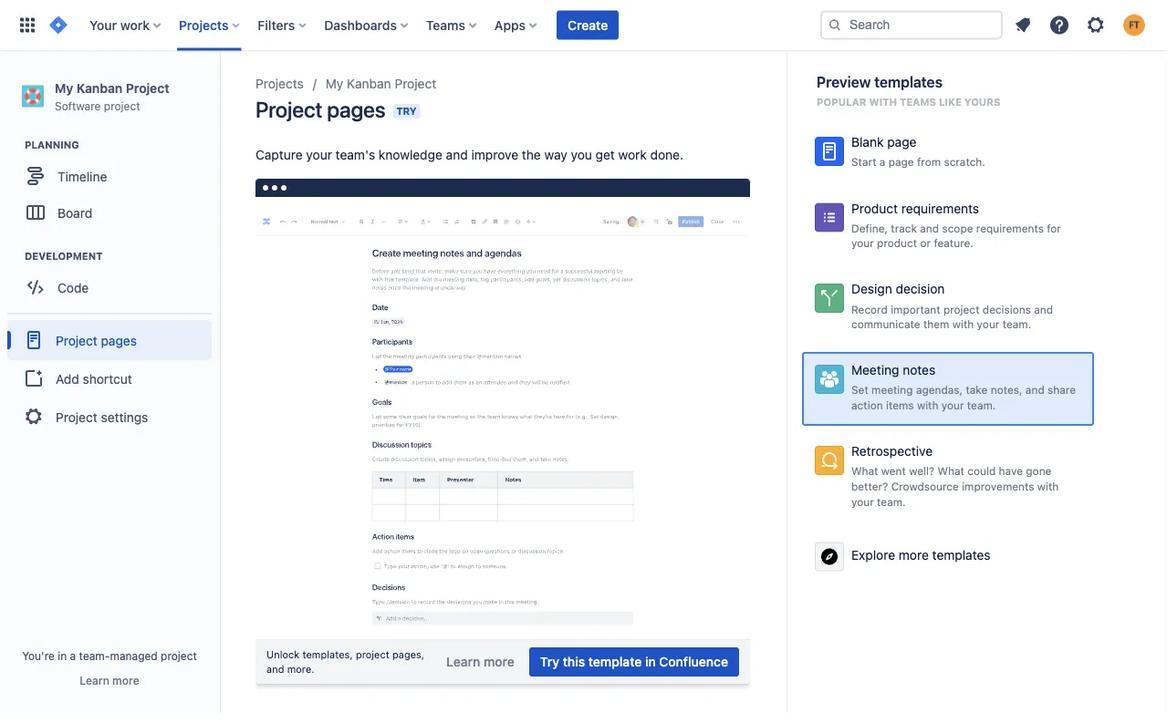 Task type: vqa. For each thing, say whether or not it's contained in the screenshot.
'Dismiss Quickstart' link
no



Task type: locate. For each thing, give the bounding box(es) containing it.
learn right pages,
[[447, 655, 480, 670]]

kanban down dashboards dropdown button on the top
[[347, 76, 391, 91]]

0 vertical spatial learn more
[[447, 655, 515, 670]]

pages down my kanban project link
[[327, 97, 386, 122]]

0 horizontal spatial team.
[[877, 496, 906, 508]]

explore
[[852, 548, 896, 563]]

more down managed
[[112, 675, 139, 687]]

team. down decisions
[[1003, 318, 1032, 331]]

project up add
[[56, 333, 97, 348]]

0 vertical spatial project pages
[[256, 97, 386, 122]]

2 vertical spatial more
[[112, 675, 139, 687]]

1 vertical spatial project pages
[[56, 333, 137, 348]]

improvements
[[962, 480, 1035, 493]]

my kanban project software project
[[55, 80, 169, 112]]

project pages link
[[7, 321, 212, 361]]

1 vertical spatial templates
[[933, 548, 991, 563]]

apps button
[[489, 10, 544, 40]]

pages up add shortcut button
[[101, 333, 137, 348]]

projects button
[[173, 10, 247, 40]]

blank
[[852, 135, 884, 150]]

what
[[852, 465, 879, 478], [938, 465, 965, 478]]

and for track
[[920, 222, 940, 234]]

kanban
[[347, 76, 391, 91], [76, 80, 123, 95]]

with down agendas,
[[917, 399, 939, 412]]

with inside retrospective what went well? what could have gone better? crowdsource improvements with your team.
[[1038, 480, 1059, 493]]

2 what from the left
[[938, 465, 965, 478]]

template
[[589, 655, 642, 670]]

feature.
[[934, 237, 974, 250]]

teams
[[900, 96, 937, 108]]

with down gone
[[1038, 480, 1059, 493]]

templates up teams at the top right of the page
[[875, 73, 943, 91]]

add
[[56, 371, 79, 386]]

learn more
[[447, 655, 515, 670], [80, 675, 139, 687]]

requirements left for
[[977, 222, 1044, 234]]

scratch.
[[944, 156, 986, 169]]

and inside product requirements define, track and scope requirements for your product or feature.
[[920, 222, 940, 234]]

more left try
[[484, 655, 515, 670]]

kanban up 'software'
[[76, 80, 123, 95]]

project settings link
[[7, 397, 212, 437]]

1 horizontal spatial pages
[[327, 97, 386, 122]]

1 horizontal spatial learn
[[447, 655, 480, 670]]

filters button
[[252, 10, 313, 40]]

your left team's
[[306, 147, 332, 163]]

0 horizontal spatial more
[[112, 675, 139, 687]]

work right get
[[619, 147, 647, 163]]

preview templates popular with teams like yours
[[817, 73, 1001, 108]]

1 vertical spatial learn
[[80, 675, 109, 687]]

team. inside meeting notes set meeting agendas, take notes, and share action items with your team.
[[968, 399, 996, 412]]

2 horizontal spatial team.
[[1003, 318, 1032, 331]]

decision
[[896, 282, 945, 297]]

project up them
[[944, 303, 980, 316]]

projects up sidebar navigation icon
[[179, 17, 229, 32]]

0 horizontal spatial work
[[120, 17, 150, 32]]

notifications image
[[1012, 14, 1034, 36]]

learn more button left try
[[436, 648, 526, 677]]

my up 'software'
[[55, 80, 73, 95]]

0 vertical spatial work
[[120, 17, 150, 32]]

explore more templates
[[852, 548, 991, 563]]

have
[[999, 465, 1023, 478]]

your
[[89, 17, 117, 32]]

planning
[[25, 139, 79, 151]]

and left improve
[[446, 147, 468, 163]]

0 horizontal spatial kanban
[[76, 80, 123, 95]]

page
[[888, 135, 917, 150], [889, 156, 914, 169]]

appswitcher icon image
[[16, 14, 38, 36]]

in inside button
[[645, 655, 656, 670]]

2 horizontal spatial more
[[899, 548, 929, 563]]

yours
[[965, 96, 1001, 108]]

decisions
[[983, 303, 1032, 316]]

with inside preview templates popular with teams like yours
[[869, 96, 898, 108]]

team. inside retrospective what went well? what could have gone better? crowdsource improvements with your team.
[[877, 496, 906, 508]]

requirements
[[902, 201, 980, 216], [977, 222, 1044, 234]]

your down agendas,
[[942, 399, 965, 412]]

1 horizontal spatial my
[[326, 76, 344, 91]]

1 horizontal spatial more
[[484, 655, 515, 670]]

project down your work popup button
[[126, 80, 169, 95]]

like
[[939, 96, 962, 108]]

0 horizontal spatial in
[[58, 650, 67, 663]]

with right them
[[953, 318, 974, 331]]

team. down take
[[968, 399, 996, 412]]

project left pages,
[[356, 649, 390, 661]]

unlock
[[267, 649, 300, 661]]

[object object] confluence template image
[[256, 197, 750, 650]]

projects
[[179, 17, 229, 32], [256, 76, 304, 91]]

popular
[[817, 96, 867, 108]]

banner
[[0, 0, 1168, 51]]

get
[[596, 147, 615, 163]]

and inside design decision record important project decisions and communicate them with your team.
[[1035, 303, 1054, 316]]

learn more left try
[[447, 655, 515, 670]]

project
[[395, 76, 437, 91], [126, 80, 169, 95], [256, 97, 323, 122], [56, 333, 97, 348], [56, 410, 97, 425]]

0 horizontal spatial projects
[[179, 17, 229, 32]]

page right blank
[[888, 135, 917, 150]]

and up "or"
[[920, 222, 940, 234]]

preview
[[817, 73, 871, 91]]

project right 'software'
[[104, 99, 140, 112]]

1 vertical spatial pages
[[101, 333, 137, 348]]

in right you're
[[58, 650, 67, 663]]

1 vertical spatial work
[[619, 147, 647, 163]]

page left from
[[889, 156, 914, 169]]

my kanban project link
[[326, 73, 437, 95]]

product
[[852, 201, 898, 216]]

more
[[899, 548, 929, 563], [484, 655, 515, 670], [112, 675, 139, 687]]

development image
[[3, 246, 25, 268]]

projects inside "popup button"
[[179, 17, 229, 32]]

product
[[877, 237, 918, 250]]

Search field
[[821, 10, 1003, 40]]

your down define,
[[852, 237, 874, 250]]

kanban for my kanban project
[[347, 76, 391, 91]]

0 vertical spatial team.
[[1003, 318, 1032, 331]]

meeting notes image
[[819, 369, 841, 391]]

learn down the team-
[[80, 675, 109, 687]]

and right decisions
[[1035, 303, 1054, 316]]

with inside meeting notes set meeting agendas, take notes, and share action items with your team.
[[917, 399, 939, 412]]

project pages up add shortcut
[[56, 333, 137, 348]]

and inside the unlock templates, project pages, and more.
[[267, 664, 284, 676]]

capture your team's knowledge and improve the way you get work done.
[[256, 147, 684, 163]]

set
[[852, 384, 869, 397]]

capture
[[256, 147, 303, 163]]

projects down filters dropdown button at left
[[256, 76, 304, 91]]

learn more button down you're in a team-managed project
[[80, 674, 139, 688]]

team. down better?
[[877, 496, 906, 508]]

and left share
[[1026, 384, 1045, 397]]

code link
[[9, 269, 210, 306]]

planning image
[[3, 134, 25, 156]]

my inside the my kanban project software project
[[55, 80, 73, 95]]

0 horizontal spatial pages
[[101, 333, 137, 348]]

your inside design decision record important project decisions and communicate them with your team.
[[977, 318, 1000, 331]]

1 horizontal spatial team.
[[968, 399, 996, 412]]

2 vertical spatial team.
[[877, 496, 906, 508]]

1 horizontal spatial in
[[645, 655, 656, 670]]

work
[[120, 17, 150, 32], [619, 147, 647, 163]]

them
[[924, 318, 950, 331]]

a right start
[[880, 156, 886, 169]]

your down decisions
[[977, 318, 1000, 331]]

1 vertical spatial a
[[70, 650, 76, 663]]

0 vertical spatial page
[[888, 135, 917, 150]]

planning group
[[9, 138, 218, 237]]

with
[[869, 96, 898, 108], [953, 318, 974, 331], [917, 399, 939, 412], [1038, 480, 1059, 493]]

0 vertical spatial a
[[880, 156, 886, 169]]

or
[[921, 237, 931, 250]]

requirements up scope
[[902, 201, 980, 216]]

shortcut
[[83, 371, 132, 386]]

0 horizontal spatial project pages
[[56, 333, 137, 348]]

a left the team-
[[70, 650, 76, 663]]

in
[[58, 650, 67, 663], [645, 655, 656, 670]]

1 vertical spatial page
[[889, 156, 914, 169]]

design
[[852, 282, 893, 297]]

sidebar navigation image
[[199, 73, 239, 110]]

work right the your
[[120, 17, 150, 32]]

1 horizontal spatial what
[[938, 465, 965, 478]]

0 vertical spatial pages
[[327, 97, 386, 122]]

0 vertical spatial more
[[899, 548, 929, 563]]

jira software image
[[47, 14, 69, 36], [47, 14, 69, 36]]

1 horizontal spatial projects
[[256, 76, 304, 91]]

1 horizontal spatial kanban
[[347, 76, 391, 91]]

try this template in confluence
[[540, 655, 729, 670]]

0 horizontal spatial learn more button
[[80, 674, 139, 688]]

important
[[891, 303, 941, 316]]

kanban inside the my kanban project software project
[[76, 80, 123, 95]]

dashboards
[[324, 17, 397, 32]]

this
[[563, 655, 585, 670]]

settings image
[[1085, 14, 1107, 36]]

my for my kanban project
[[326, 76, 344, 91]]

dashboards button
[[319, 10, 415, 40]]

more right explore
[[899, 548, 929, 563]]

what right well?
[[938, 465, 965, 478]]

primary element
[[11, 0, 821, 51]]

0 horizontal spatial learn more
[[80, 675, 139, 687]]

and for knowledge
[[446, 147, 468, 163]]

learn more button
[[436, 648, 526, 677], [80, 674, 139, 688]]

with left teams at the top right of the page
[[869, 96, 898, 108]]

project pages inside project pages link
[[56, 333, 137, 348]]

1 horizontal spatial learn more
[[447, 655, 515, 670]]

learn more down you're in a team-managed project
[[80, 675, 139, 687]]

my right projects link
[[326, 76, 344, 91]]

in right the template
[[645, 655, 656, 670]]

and down unlock
[[267, 664, 284, 676]]

blank image
[[819, 141, 841, 163]]

0 horizontal spatial my
[[55, 80, 73, 95]]

board link
[[9, 195, 210, 231]]

0 horizontal spatial what
[[852, 465, 879, 478]]

project pages
[[256, 97, 386, 122], [56, 333, 137, 348]]

project inside the my kanban project software project
[[104, 99, 140, 112]]

0 vertical spatial projects
[[179, 17, 229, 32]]

0 vertical spatial templates
[[875, 73, 943, 91]]

software
[[55, 99, 101, 112]]

learn
[[447, 655, 480, 670], [80, 675, 109, 687]]

templates down the crowdsource
[[933, 548, 991, 563]]

group
[[7, 313, 212, 443]]

from
[[917, 156, 941, 169]]

you
[[571, 147, 592, 163]]

project pages down projects link
[[256, 97, 386, 122]]

banner containing your work
[[0, 0, 1168, 51]]

more inside button
[[899, 548, 929, 563]]

1 vertical spatial team.
[[968, 399, 996, 412]]

what up better?
[[852, 465, 879, 478]]

0 horizontal spatial learn
[[80, 675, 109, 687]]

project
[[104, 99, 140, 112], [944, 303, 980, 316], [356, 649, 390, 661], [161, 650, 197, 663]]

action
[[852, 399, 883, 412]]

decision image
[[819, 288, 841, 310]]

1 horizontal spatial a
[[880, 156, 886, 169]]

project settings
[[56, 410, 148, 425]]

board
[[58, 205, 92, 220]]

your down better?
[[852, 496, 874, 508]]

1 vertical spatial projects
[[256, 76, 304, 91]]

record
[[852, 303, 888, 316]]



Task type: describe. For each thing, give the bounding box(es) containing it.
retrospective image
[[819, 450, 841, 472]]

settings
[[101, 410, 148, 425]]

try
[[397, 105, 417, 117]]

managed
[[110, 650, 158, 663]]

create button
[[557, 10, 619, 40]]

blank page start a page from scratch.
[[852, 135, 986, 169]]

development group
[[9, 249, 218, 311]]

product requirements define, track and scope requirements for your product or feature.
[[852, 201, 1062, 250]]

pages,
[[393, 649, 425, 661]]

your inside retrospective what went well? what could have gone better? crowdsource improvements with your team.
[[852, 496, 874, 508]]

templates,
[[303, 649, 353, 661]]

could
[[968, 465, 996, 478]]

scope
[[943, 222, 974, 234]]

with inside design decision record important project decisions and communicate them with your team.
[[953, 318, 974, 331]]

meeting notes set meeting agendas, take notes, and share action items with your team.
[[852, 363, 1076, 412]]

project inside the my kanban project software project
[[126, 80, 169, 95]]

search image
[[828, 18, 843, 32]]

kanban for my kanban project software project
[[76, 80, 123, 95]]

gone
[[1026, 465, 1052, 478]]

project inside the unlock templates, project pages, and more.
[[356, 649, 390, 661]]

my for my kanban project software project
[[55, 80, 73, 95]]

knowledge
[[379, 147, 443, 163]]

more.
[[287, 664, 315, 676]]

0 vertical spatial requirements
[[902, 201, 980, 216]]

product requirements image
[[819, 207, 841, 228]]

define,
[[852, 222, 888, 234]]

edit image
[[183, 328, 204, 350]]

improve
[[472, 147, 519, 163]]

team's
[[336, 147, 375, 163]]

well?
[[909, 465, 935, 478]]

filters
[[258, 17, 295, 32]]

retrospective
[[852, 444, 933, 459]]

templates inside button
[[933, 548, 991, 563]]

meeting
[[872, 384, 913, 397]]

take
[[966, 384, 988, 397]]

teams
[[426, 17, 466, 32]]

create
[[568, 17, 608, 32]]

try this template in confluence button
[[529, 648, 739, 677]]

1 horizontal spatial work
[[619, 147, 647, 163]]

project up try
[[395, 76, 437, 91]]

team-
[[79, 650, 110, 663]]

projects for "projects" "popup button"
[[179, 17, 229, 32]]

timeline link
[[9, 158, 210, 195]]

add shortcut
[[56, 371, 132, 386]]

1 horizontal spatial project pages
[[256, 97, 386, 122]]

1 vertical spatial more
[[484, 655, 515, 670]]

try
[[540, 655, 560, 670]]

and for pages,
[[267, 664, 284, 676]]

meeting
[[852, 363, 900, 378]]

you're
[[22, 650, 55, 663]]

for
[[1047, 222, 1062, 234]]

share
[[1048, 384, 1076, 397]]

add shortcut button
[[7, 361, 212, 397]]

1 horizontal spatial learn more button
[[436, 648, 526, 677]]

timeline
[[58, 169, 107, 184]]

track
[[891, 222, 917, 234]]

code
[[58, 280, 89, 295]]

and inside meeting notes set meeting agendas, take notes, and share action items with your team.
[[1026, 384, 1045, 397]]

help image
[[1049, 14, 1071, 36]]

more image
[[819, 546, 841, 568]]

work inside popup button
[[120, 17, 150, 32]]

crowdsource
[[892, 480, 959, 493]]

agendas,
[[916, 384, 963, 397]]

development
[[25, 251, 103, 263]]

project inside design decision record important project decisions and communicate them with your team.
[[944, 303, 980, 316]]

start
[[852, 156, 877, 169]]

way
[[545, 147, 568, 163]]

templates inside preview templates popular with teams like yours
[[875, 73, 943, 91]]

my kanban project
[[326, 76, 437, 91]]

notes,
[[991, 384, 1023, 397]]

0 vertical spatial learn
[[447, 655, 480, 670]]

the
[[522, 147, 541, 163]]

project down add
[[56, 410, 97, 425]]

0 horizontal spatial a
[[70, 650, 76, 663]]

notes
[[903, 363, 936, 378]]

project down projects link
[[256, 97, 323, 122]]

you're in a team-managed project
[[22, 650, 197, 663]]

team. for meeting notes
[[968, 399, 996, 412]]

your work
[[89, 17, 150, 32]]

project right managed
[[161, 650, 197, 663]]

retrospective what went well? what could have gone better? crowdsource improvements with your team.
[[852, 444, 1059, 508]]

projects for projects link
[[256, 76, 304, 91]]

design decision record important project decisions and communicate them with your team.
[[852, 282, 1054, 331]]

your inside product requirements define, track and scope requirements for your product or feature.
[[852, 237, 874, 250]]

1 what from the left
[[852, 465, 879, 478]]

1 vertical spatial learn more
[[80, 675, 139, 687]]

went
[[882, 465, 906, 478]]

unlock templates, project pages, and more.
[[267, 649, 425, 676]]

done.
[[650, 147, 684, 163]]

team. for retrospective
[[877, 496, 906, 508]]

teams button
[[421, 10, 484, 40]]

1 vertical spatial requirements
[[977, 222, 1044, 234]]

projects link
[[256, 73, 304, 95]]

team. inside design decision record important project decisions and communicate them with your team.
[[1003, 318, 1032, 331]]

better?
[[852, 480, 889, 493]]

apps
[[495, 17, 526, 32]]

confluence
[[659, 655, 729, 670]]

your inside meeting notes set meeting agendas, take notes, and share action items with your team.
[[942, 399, 965, 412]]

explore more templates button
[[802, 530, 1095, 585]]

a inside blank page start a page from scratch.
[[880, 156, 886, 169]]

group containing project pages
[[7, 313, 212, 443]]

your profile and settings image
[[1124, 14, 1146, 36]]

communicate
[[852, 318, 921, 331]]



